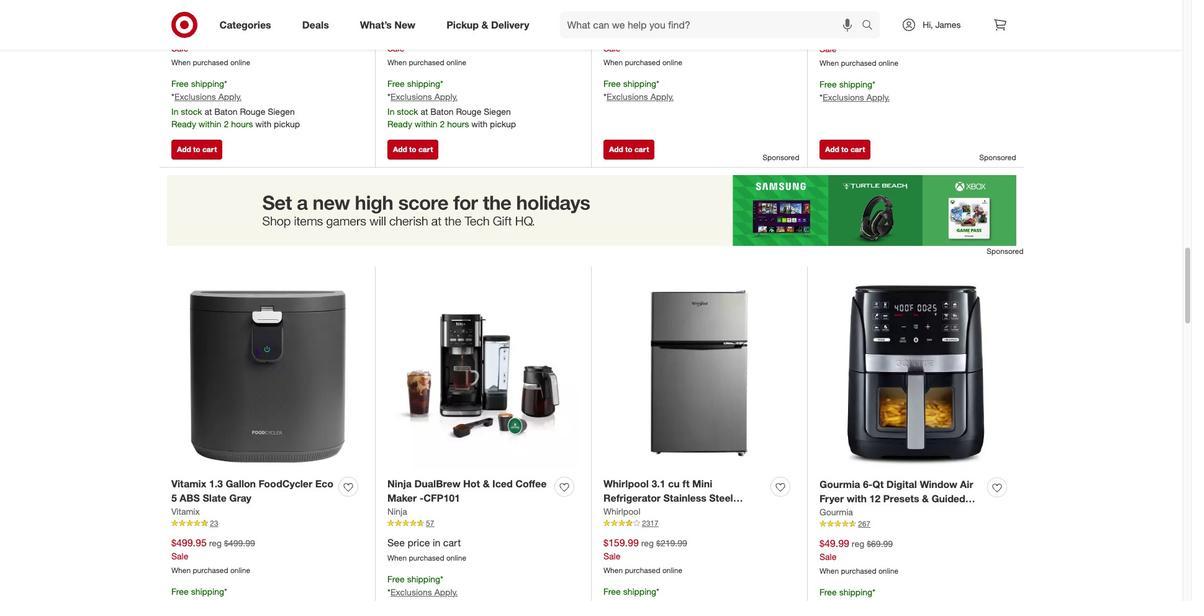 Task type: locate. For each thing, give the bounding box(es) containing it.
online down $499.99 at the bottom left
[[230, 566, 250, 575]]

with inside "gourmia 6-qt digital window air fryer with 12 presets & guided cooking black"
[[847, 493, 867, 505]]

online down 57 link at the left of the page
[[446, 553, 466, 563]]

when down $499.95
[[171, 566, 191, 575]]

add to cart for $79.95
[[609, 145, 649, 154]]

free down the $89.99 sale when purchased online
[[387, 78, 405, 89]]

in for $89.99
[[387, 106, 395, 117]]

purchased down $89.99
[[409, 58, 444, 67]]

online inside the $79.95 reg $269.00 sale when purchased online
[[663, 58, 682, 67]]

0 vertical spatial &
[[482, 18, 488, 31]]

1 add from the left
[[177, 145, 191, 154]]

2 add to cart button from the left
[[387, 140, 439, 160]]

online down the $69.99
[[879, 566, 899, 576]]

online inside $159.99 reg $219.99 sale when purchased online
[[663, 566, 682, 575]]

1 horizontal spatial free shipping * * exclusions apply.
[[604, 78, 674, 102]]

when down $159.99
[[604, 566, 623, 575]]

siegen for sale
[[268, 106, 295, 117]]

stock for sale
[[181, 106, 202, 117]]

1 horizontal spatial rouge
[[456, 106, 481, 117]]

categories
[[220, 18, 271, 31]]

1 horizontal spatial 2
[[440, 118, 445, 129]]

when for see
[[387, 553, 407, 563]]

pickup
[[447, 18, 479, 31]]

2 add from the left
[[393, 145, 407, 154]]

0 horizontal spatial free shipping * * exclusions apply.
[[387, 574, 458, 597]]

$99.95
[[820, 29, 849, 42]]

purchased inside see price in cart when purchased online
[[409, 553, 444, 563]]

2 siegen from the left
[[484, 106, 511, 117]]

purchased inside the $89.99 sale when purchased online
[[409, 58, 444, 67]]

1 ninja from the top
[[387, 478, 412, 490]]

with
[[255, 118, 272, 129], [472, 118, 488, 129], [847, 493, 867, 505]]

whirlpool 3.1 cu ft mini refrigerator stainless steel wh31s1e
[[604, 478, 733, 519]]

price
[[408, 537, 430, 549]]

shipping down $49.99 reg $69.99 sale when purchased online
[[839, 587, 873, 597]]

3 add from the left
[[609, 145, 623, 154]]

vitamix down abs
[[171, 506, 200, 517]]

pickup & delivery link
[[436, 11, 545, 39]]

exclusions down see price in cart when purchased online
[[391, 587, 432, 597]]

free down $159.99 reg $219.99 sale when purchased online
[[604, 586, 621, 597]]

2 horizontal spatial free shipping * * exclusions apply.
[[820, 79, 890, 102]]

reg inside $99.95 reg $314.00 sale when purchased online
[[852, 31, 865, 41]]

what's
[[360, 18, 392, 31]]

0 horizontal spatial hours
[[231, 118, 253, 129]]

gray
[[229, 492, 251, 504]]

1 horizontal spatial stock
[[397, 106, 418, 117]]

apply. down $99.95 reg $314.00 sale when purchased online
[[867, 92, 890, 102]]

1 to from the left
[[193, 145, 200, 154]]

exclusions down $99.95 reg $314.00 sale when purchased online
[[823, 92, 864, 102]]

2 ninja from the top
[[387, 506, 407, 517]]

sale down $119.99
[[171, 43, 188, 54]]

free
[[171, 78, 189, 89], [387, 78, 405, 89], [604, 78, 621, 89], [820, 79, 837, 89], [387, 574, 405, 584], [171, 586, 189, 597], [604, 586, 621, 597], [820, 587, 837, 597]]

$499.99
[[224, 538, 255, 548]]

2 to from the left
[[409, 145, 416, 154]]

2 baton from the left
[[430, 106, 454, 117]]

cart for sale
[[202, 145, 217, 154]]

1 rouge from the left
[[240, 106, 265, 117]]

fryer
[[820, 493, 844, 505]]

online inside $499.95 reg $499.99 sale when purchased online
[[230, 566, 250, 575]]

purchased down price
[[409, 553, 444, 563]]

&
[[482, 18, 488, 31], [483, 478, 490, 490], [922, 493, 929, 505]]

add to cart button for $99.95
[[820, 140, 871, 160]]

gourmia 6-qt digital window air fryer with 12 presets & guided cooking black link
[[820, 478, 982, 519]]

when inside see price in cart when purchased online
[[387, 553, 407, 563]]

1 horizontal spatial ready
[[387, 118, 412, 129]]

0 horizontal spatial with
[[255, 118, 272, 129]]

to for $89.99
[[409, 145, 416, 154]]

add for $89.99
[[393, 145, 407, 154]]

when down $49.99
[[820, 566, 839, 576]]

free shipping * down $159.99 reg $219.99 sale when purchased online
[[604, 586, 659, 597]]

whirlpool 3.1 cu ft mini refrigerator stainless steel wh31s1e image
[[604, 279, 795, 470], [604, 279, 795, 470]]

with for $89.99
[[472, 118, 488, 129]]

vitamix up abs
[[171, 478, 206, 490]]

online for $159.99
[[663, 566, 682, 575]]

exclusions apply. button
[[174, 91, 242, 103], [391, 91, 458, 103], [607, 91, 674, 103], [823, 91, 890, 104], [391, 586, 458, 598]]

purchased inside $99.95 reg $314.00 sale when purchased online
[[841, 58, 877, 68]]

purchased inside the $79.95 reg $269.00 sale when purchased online
[[625, 58, 660, 67]]

2 vitamix from the top
[[171, 506, 200, 517]]

sale inside the sale when purchased online
[[171, 43, 188, 54]]

reg inside $499.95 reg $499.99 sale when purchased online
[[209, 538, 222, 548]]

0 horizontal spatial at
[[205, 106, 212, 117]]

0 horizontal spatial stock
[[181, 106, 202, 117]]

0 horizontal spatial siegen
[[268, 106, 295, 117]]

ready for sale
[[171, 118, 196, 129]]

see price in cart when purchased online
[[387, 537, 466, 563]]

purchased inside the sale when purchased online
[[193, 58, 228, 67]]

sale down $49.99
[[820, 551, 837, 562]]

qt
[[873, 478, 884, 491]]

online
[[230, 58, 250, 67], [446, 58, 466, 67], [663, 58, 682, 67], [879, 58, 899, 68], [446, 553, 466, 563], [230, 566, 250, 575], [663, 566, 682, 575], [879, 566, 899, 576]]

gourmia down fryer
[[820, 507, 853, 517]]

what's new
[[360, 18, 416, 31]]

free shipping * for $499.95
[[171, 586, 227, 597]]

hours
[[231, 118, 253, 129], [447, 118, 469, 129]]

reg right $99.95
[[852, 31, 865, 41]]

when for $49.99
[[820, 566, 839, 576]]

pickup
[[274, 118, 300, 129], [490, 118, 516, 129]]

exclusions for 'exclusions apply.' "button" below see price in cart when purchased online
[[391, 587, 432, 597]]

purchased down $269.00
[[625, 58, 660, 67]]

free shipping * * exclusions apply. down see price in cart when purchased online
[[387, 574, 458, 597]]

1 horizontal spatial hours
[[447, 118, 469, 129]]

sale inside $99.95 reg $314.00 sale when purchased online
[[820, 44, 837, 54]]

sale inside $499.95 reg $499.99 sale when purchased online
[[171, 551, 188, 561]]

2 rouge from the left
[[456, 106, 481, 117]]

when down see on the left
[[387, 553, 407, 563]]

1 at from the left
[[205, 106, 212, 117]]

baton for sale
[[214, 106, 238, 117]]

sale
[[171, 43, 188, 54], [387, 43, 404, 54], [604, 43, 621, 54], [820, 44, 837, 54], [171, 551, 188, 561], [604, 551, 621, 561], [820, 551, 837, 562]]

apply. down the $89.99 sale when purchased online
[[434, 91, 458, 102]]

online down $269.00
[[663, 58, 682, 67]]

1 horizontal spatial within
[[415, 118, 438, 129]]

sale down the $79.95
[[604, 43, 621, 54]]

0 vertical spatial gourmia
[[820, 478, 860, 491]]

reg inside $49.99 reg $69.99 sale when purchased online
[[852, 539, 865, 549]]

2 add to cart from the left
[[393, 145, 433, 154]]

rouge for sale
[[240, 106, 265, 117]]

purchased inside $499.95 reg $499.99 sale when purchased online
[[193, 566, 228, 575]]

exclusions down the $79.95 reg $269.00 sale when purchased online
[[607, 91, 648, 102]]

online down $314.00
[[879, 58, 899, 68]]

free shipping * * exclusions apply. in stock at  baton rouge siegen ready within 2 hours with pickup down the $89.99 sale when purchased online
[[387, 78, 516, 129]]

1 add to cart from the left
[[177, 145, 217, 154]]

sale down $89.99
[[387, 43, 404, 54]]

online down $189.99
[[230, 58, 250, 67]]

gourmia 6-qt digital window air fryer with 12 presets & guided cooking black image
[[820, 279, 1012, 471], [820, 279, 1012, 471]]

when down $119.99
[[171, 58, 191, 67]]

57
[[426, 519, 434, 528]]

reg for $499.95
[[209, 538, 222, 548]]

purchased down $499.95
[[193, 566, 228, 575]]

1 stock from the left
[[181, 106, 202, 117]]

free shipping *
[[171, 586, 227, 597], [604, 586, 659, 597], [820, 587, 876, 597]]

0 horizontal spatial baton
[[214, 106, 238, 117]]

cooking
[[820, 507, 859, 519]]

reg for $79.95
[[636, 30, 648, 41]]

1 horizontal spatial in
[[387, 106, 395, 117]]

purchased for $499.95
[[193, 566, 228, 575]]

free shipping * for $159.99
[[604, 586, 659, 597]]

1 vertical spatial gourmia
[[820, 507, 853, 517]]

guided
[[932, 493, 965, 505]]

when down $89.99
[[387, 58, 407, 67]]

vitamix 1.3 gallon foodcycler eco 5 abs  slate gray image
[[171, 279, 363, 470], [171, 279, 363, 470]]

whirlpool
[[604, 478, 649, 490], [604, 506, 641, 517]]

1 horizontal spatial with
[[472, 118, 488, 129]]

when inside $159.99 reg $219.99 sale when purchased online
[[604, 566, 623, 575]]

online for see
[[446, 553, 466, 563]]

free down the $79.95 reg $269.00 sale when purchased online
[[604, 78, 621, 89]]

purchased down the $69.99
[[841, 566, 877, 576]]

& down window
[[922, 493, 929, 505]]

abs
[[180, 492, 200, 504]]

when inside the $79.95 reg $269.00 sale when purchased online
[[604, 58, 623, 67]]

2 within from the left
[[415, 118, 438, 129]]

2 pickup from the left
[[490, 118, 516, 129]]

deals link
[[292, 11, 344, 39]]

$99.95 reg $314.00 sale when purchased online
[[820, 29, 899, 68]]

whirlpool for whirlpool
[[604, 506, 641, 517]]

1 vitamix from the top
[[171, 478, 206, 490]]

2
[[224, 118, 229, 129], [440, 118, 445, 129]]

& right pickup
[[482, 18, 488, 31]]

ninja inside ninja dualbrew hot & iced coffee maker -cfp101
[[387, 478, 412, 490]]

1 ready from the left
[[171, 118, 196, 129]]

0 horizontal spatial pickup
[[274, 118, 300, 129]]

1 vertical spatial ninja
[[387, 506, 407, 517]]

shipping down the $79.95 reg $269.00 sale when purchased online
[[623, 78, 656, 89]]

$79.95
[[604, 29, 633, 41]]

purchased
[[193, 58, 228, 67], [409, 58, 444, 67], [625, 58, 660, 67], [841, 58, 877, 68], [409, 553, 444, 563], [193, 566, 228, 575], [625, 566, 660, 575], [841, 566, 877, 576]]

2 for sale
[[224, 118, 229, 129]]

purchased for $49.99
[[841, 566, 877, 576]]

exclusions apply. button down see price in cart when purchased online
[[391, 586, 458, 598]]

stock for $89.99
[[397, 106, 418, 117]]

free shipping * * exclusions apply. in stock at  baton rouge siegen ready within 2 hours with pickup down the sale when purchased online
[[171, 78, 300, 129]]

2 gourmia from the top
[[820, 507, 853, 517]]

$269.00
[[651, 30, 682, 41]]

when
[[171, 58, 191, 67], [387, 58, 407, 67], [604, 58, 623, 67], [820, 58, 839, 68], [387, 553, 407, 563], [171, 566, 191, 575], [604, 566, 623, 575], [820, 566, 839, 576]]

free shipping * * exclusions apply. down the $79.95 reg $269.00 sale when purchased online
[[604, 78, 674, 102]]

search button
[[856, 11, 886, 41]]

in
[[171, 106, 178, 117], [387, 106, 395, 117]]

exclusions apply. button down the $89.99 sale when purchased online
[[391, 91, 458, 103]]

sale inside $49.99 reg $69.99 sale when purchased online
[[820, 551, 837, 562]]

sponsored
[[763, 153, 799, 162], [979, 153, 1016, 162], [987, 247, 1024, 256]]

stock
[[181, 106, 202, 117], [397, 106, 418, 117]]

purchased down $159.99
[[625, 566, 660, 575]]

online inside $49.99 reg $69.99 sale when purchased online
[[879, 566, 899, 576]]

online inside see price in cart when purchased online
[[446, 553, 466, 563]]

add
[[177, 145, 191, 154], [393, 145, 407, 154], [609, 145, 623, 154], [825, 145, 839, 154]]

when down the $79.95
[[604, 58, 623, 67]]

purchased down $314.00
[[841, 58, 877, 68]]

0 horizontal spatial within
[[199, 118, 221, 129]]

1 siegen from the left
[[268, 106, 295, 117]]

What can we help you find? suggestions appear below search field
[[560, 11, 865, 39]]

sale down $159.99
[[604, 551, 621, 561]]

gourmia up fryer
[[820, 478, 860, 491]]

purchased for $99.95
[[841, 58, 877, 68]]

ninja
[[387, 478, 412, 490], [387, 506, 407, 517]]

online for $99.95
[[879, 58, 899, 68]]

reg inside the $79.95 reg $269.00 sale when purchased online
[[636, 30, 648, 41]]

$89.99 sale when purchased online
[[387, 29, 466, 67]]

add for $99.95
[[825, 145, 839, 154]]

to for $79.95
[[625, 145, 633, 154]]

sale down $99.95
[[820, 44, 837, 54]]

2 horizontal spatial free shipping *
[[820, 587, 876, 597]]

purchased inside $49.99 reg $69.99 sale when purchased online
[[841, 566, 877, 576]]

exclusions apply. button down the sale when purchased online
[[174, 91, 242, 103]]

ninja for ninja
[[387, 506, 407, 517]]

4 to from the left
[[841, 145, 849, 154]]

4 add to cart button from the left
[[820, 140, 871, 160]]

& inside pickup & delivery link
[[482, 18, 488, 31]]

3 add to cart button from the left
[[604, 140, 655, 160]]

1 horizontal spatial free shipping * * exclusions apply. in stock at  baton rouge siegen ready within 2 hours with pickup
[[387, 78, 516, 129]]

when down $99.95
[[820, 58, 839, 68]]

purchased down $119.99
[[193, 58, 228, 67]]

online inside $99.95 reg $314.00 sale when purchased online
[[879, 58, 899, 68]]

3 to from the left
[[625, 145, 633, 154]]

1 in from the left
[[171, 106, 178, 117]]

2 at from the left
[[421, 106, 428, 117]]

2 vertical spatial &
[[922, 493, 929, 505]]

0 vertical spatial vitamix
[[171, 478, 206, 490]]

vitamix 1.3 gallon foodcycler eco 5 abs  slate gray
[[171, 478, 333, 504]]

wh31s1e
[[604, 506, 650, 519]]

cart for $79.95
[[635, 145, 649, 154]]

cart for $99.95
[[851, 145, 865, 154]]

1 gourmia from the top
[[820, 478, 860, 491]]

free shipping * * exclusions apply.
[[604, 78, 674, 102], [820, 79, 890, 102], [387, 574, 458, 597]]

online down pickup
[[446, 58, 466, 67]]

deals
[[302, 18, 329, 31]]

sale for $99.95
[[820, 44, 837, 54]]

online for $499.95
[[230, 566, 250, 575]]

reg down 2317
[[641, 538, 654, 548]]

whirlpool link
[[604, 506, 641, 518]]

digital
[[887, 478, 917, 491]]

0 horizontal spatial in
[[171, 106, 178, 117]]

sale inside $159.99 reg $219.99 sale when purchased online
[[604, 551, 621, 561]]

reg down 23
[[209, 538, 222, 548]]

within
[[199, 118, 221, 129], [415, 118, 438, 129]]

2 hours from the left
[[447, 118, 469, 129]]

sale inside the $79.95 reg $269.00 sale when purchased online
[[604, 43, 621, 54]]

1 horizontal spatial pickup
[[490, 118, 516, 129]]

1 add to cart button from the left
[[171, 140, 223, 160]]

online for $49.99
[[879, 566, 899, 576]]

1 horizontal spatial baton
[[430, 106, 454, 117]]

free shipping * * exclusions apply. in stock at  baton rouge siegen ready within 2 hours with pickup
[[171, 78, 300, 129], [387, 78, 516, 129]]

at for sale
[[205, 106, 212, 117]]

2 whirlpool from the top
[[604, 506, 641, 517]]

4 add from the left
[[825, 145, 839, 154]]

cfp101
[[424, 492, 460, 504]]

reg for $159.99
[[641, 538, 654, 548]]

apply. down see price in cart when purchased online
[[434, 587, 458, 597]]

to
[[193, 145, 200, 154], [409, 145, 416, 154], [625, 145, 633, 154], [841, 145, 849, 154]]

3 add to cart from the left
[[609, 145, 649, 154]]

reg down 267
[[852, 539, 865, 549]]

ninja down "maker"
[[387, 506, 407, 517]]

$49.99
[[820, 537, 849, 550]]

2 stock from the left
[[397, 106, 418, 117]]

1 hours from the left
[[231, 118, 253, 129]]

shipping down the $89.99 sale when purchased online
[[407, 78, 440, 89]]

free shipping * down $49.99 reg $69.99 sale when purchased online
[[820, 587, 876, 597]]

add to cart
[[177, 145, 217, 154], [393, 145, 433, 154], [609, 145, 649, 154], [825, 145, 865, 154]]

reg inside $159.99 reg $219.99 sale when purchased online
[[641, 538, 654, 548]]

ninja dualbrew hot & iced coffee maker -cfp101 image
[[387, 279, 579, 470], [387, 279, 579, 470]]

hours for $89.99
[[447, 118, 469, 129]]

sale inside the $89.99 sale when purchased online
[[387, 43, 404, 54]]

exclusions
[[174, 91, 216, 102], [391, 91, 432, 102], [607, 91, 648, 102], [823, 92, 864, 102], [391, 587, 432, 597]]

add to cart for sale
[[177, 145, 217, 154]]

-
[[420, 492, 424, 504]]

apply. down the $79.95 reg $269.00 sale when purchased online
[[651, 91, 674, 102]]

1 2 from the left
[[224, 118, 229, 129]]

0 vertical spatial ninja
[[387, 478, 412, 490]]

0 vertical spatial whirlpool
[[604, 478, 649, 490]]

free shipping * * exclusions apply. for $79.95
[[604, 78, 674, 102]]

when for $99.95
[[820, 58, 839, 68]]

gourmia 6-qt digital window air fryer with 12 presets & guided cooking black
[[820, 478, 973, 519]]

free shipping * * exclusions apply. down $99.95 reg $314.00 sale when purchased online
[[820, 79, 890, 102]]

2 ready from the left
[[387, 118, 412, 129]]

sale when purchased online
[[171, 43, 250, 67]]

4 add to cart from the left
[[825, 145, 865, 154]]

stainless
[[663, 492, 707, 504]]

1 horizontal spatial at
[[421, 106, 428, 117]]

1 vertical spatial &
[[483, 478, 490, 490]]

free shipping * down $499.95 reg $499.99 sale when purchased online
[[171, 586, 227, 597]]

shipping down the sale when purchased online
[[191, 78, 224, 89]]

free down see on the left
[[387, 574, 405, 584]]

sponsored for $79.95
[[763, 153, 799, 162]]

5
[[171, 492, 177, 504]]

whirlpool down refrigerator
[[604, 506, 641, 517]]

in for sale
[[171, 106, 178, 117]]

1 vertical spatial whirlpool
[[604, 506, 641, 517]]

1 free shipping * * exclusions apply. in stock at  baton rouge siegen ready within 2 hours with pickup from the left
[[171, 78, 300, 129]]

$79.95 reg $269.00 sale when purchased online
[[604, 29, 682, 67]]

reg for $49.99
[[852, 539, 865, 549]]

gourmia
[[820, 478, 860, 491], [820, 507, 853, 517]]

1 pickup from the left
[[274, 118, 300, 129]]

& right hot
[[483, 478, 490, 490]]

ready for $89.99
[[387, 118, 412, 129]]

sponsored for $99.95
[[979, 153, 1016, 162]]

1 whirlpool from the top
[[604, 478, 649, 490]]

siegen
[[268, 106, 295, 117], [484, 106, 511, 117]]

black
[[862, 507, 888, 519]]

pickup for $89.99
[[490, 118, 516, 129]]

2 2 from the left
[[440, 118, 445, 129]]

vitamix inside vitamix 1.3 gallon foodcycler eco 5 abs  slate gray
[[171, 478, 206, 490]]

shipping down $99.95 reg $314.00 sale when purchased online
[[839, 79, 873, 89]]

ninja for ninja dualbrew hot & iced coffee maker -cfp101
[[387, 478, 412, 490]]

online inside the sale when purchased online
[[230, 58, 250, 67]]

add to cart button for sale
[[171, 140, 223, 160]]

1 vertical spatial vitamix
[[171, 506, 200, 517]]

new
[[395, 18, 416, 31]]

0 horizontal spatial rouge
[[240, 106, 265, 117]]

whirlpool up refrigerator
[[604, 478, 649, 490]]

reg right the $79.95
[[636, 30, 648, 41]]

whirlpool for whirlpool 3.1 cu ft mini refrigerator stainless steel wh31s1e
[[604, 478, 649, 490]]

whirlpool inside whirlpool 3.1 cu ft mini refrigerator stainless steel wh31s1e
[[604, 478, 649, 490]]

2 in from the left
[[387, 106, 395, 117]]

to for sale
[[193, 145, 200, 154]]

2 horizontal spatial with
[[847, 493, 867, 505]]

1 horizontal spatial free shipping *
[[604, 586, 659, 597]]

online down $219.99
[[663, 566, 682, 575]]

0 horizontal spatial ready
[[171, 118, 196, 129]]

when inside $99.95 reg $314.00 sale when purchased online
[[820, 58, 839, 68]]

0 horizontal spatial free shipping * * exclusions apply. in stock at  baton rouge siegen ready within 2 hours with pickup
[[171, 78, 300, 129]]

purchased inside $159.99 reg $219.99 sale when purchased online
[[625, 566, 660, 575]]

2 free shipping * * exclusions apply. in stock at  baton rouge siegen ready within 2 hours with pickup from the left
[[387, 78, 516, 129]]

baton
[[214, 106, 238, 117], [430, 106, 454, 117]]

iced
[[492, 478, 513, 490]]

sale down $499.95
[[171, 551, 188, 561]]

0 horizontal spatial free shipping *
[[171, 586, 227, 597]]

gourmia inside "gourmia 6-qt digital window air fryer with 12 presets & guided cooking black"
[[820, 478, 860, 491]]

when inside $499.95 reg $499.99 sale when purchased online
[[171, 566, 191, 575]]

1 within from the left
[[199, 118, 221, 129]]

at
[[205, 106, 212, 117], [421, 106, 428, 117]]

1 horizontal spatial siegen
[[484, 106, 511, 117]]

when inside $49.99 reg $69.99 sale when purchased online
[[820, 566, 839, 576]]

*
[[224, 78, 227, 89], [440, 78, 443, 89], [656, 78, 659, 89], [873, 79, 876, 89], [171, 91, 174, 102], [387, 91, 391, 102], [604, 91, 607, 102], [820, 92, 823, 102], [440, 574, 443, 584], [224, 586, 227, 597], [656, 586, 659, 597], [387, 587, 391, 597], [873, 587, 876, 597]]

ninja up "maker"
[[387, 478, 412, 490]]

0 horizontal spatial 2
[[224, 118, 229, 129]]

pickup for sale
[[274, 118, 300, 129]]

free shipping * * exclusions apply. for $99.95
[[820, 79, 890, 102]]

1 baton from the left
[[214, 106, 238, 117]]



Task type: vqa. For each thing, say whether or not it's contained in the screenshot.
Sale's 2
yes



Task type: describe. For each thing, give the bounding box(es) containing it.
3.1
[[652, 478, 665, 490]]

sale for $49.99
[[820, 551, 837, 562]]

$314.00
[[867, 31, 898, 41]]

gourmia for gourmia 6-qt digital window air fryer with 12 presets & guided cooking black
[[820, 478, 860, 491]]

see
[[387, 537, 405, 549]]

12
[[870, 493, 881, 505]]

267 link
[[820, 519, 1012, 529]]

add for $79.95
[[609, 145, 623, 154]]

cart inside see price in cart when purchased online
[[443, 537, 461, 549]]

steel
[[709, 492, 733, 504]]

vitamix link
[[171, 506, 200, 518]]

when inside the $89.99 sale when purchased online
[[387, 58, 407, 67]]

23
[[210, 519, 218, 528]]

& inside "gourmia 6-qt digital window air fryer with 12 presets & guided cooking black"
[[922, 493, 929, 505]]

what's new link
[[349, 11, 431, 39]]

baton for $89.99
[[430, 106, 454, 117]]

shipping down $499.95 reg $499.99 sale when purchased online
[[191, 586, 224, 597]]

coffee
[[516, 478, 547, 490]]

exclusions for 'exclusions apply.' "button" under $99.95 reg $314.00 sale when purchased online
[[823, 92, 864, 102]]

rouge for $89.99
[[456, 106, 481, 117]]

2317
[[642, 519, 659, 528]]

$219.99
[[656, 538, 687, 548]]

when for $79.95
[[604, 58, 623, 67]]

$189.99
[[224, 30, 255, 41]]

add to cart button for $89.99
[[387, 140, 439, 160]]

hot
[[463, 478, 480, 490]]

cart for $89.99
[[419, 145, 433, 154]]

1.3
[[209, 478, 223, 490]]

gourmia for gourmia
[[820, 507, 853, 517]]

shipping down see price in cart when purchased online
[[407, 574, 440, 584]]

james
[[935, 19, 961, 30]]

within for $89.99
[[415, 118, 438, 129]]

free down $499.95 reg $499.99 sale when purchased online
[[171, 586, 189, 597]]

to for $99.95
[[841, 145, 849, 154]]

$499.95
[[171, 537, 207, 549]]

eco
[[315, 478, 333, 490]]

dualbrew
[[414, 478, 461, 490]]

purchased for $159.99
[[625, 566, 660, 575]]

sale for $159.99
[[604, 551, 621, 561]]

$89.99
[[387, 29, 417, 41]]

whirlpool 3.1 cu ft mini refrigerator stainless steel wh31s1e link
[[604, 477, 766, 519]]

exclusions down the $89.99 sale when purchased online
[[391, 91, 432, 102]]

slate
[[203, 492, 227, 504]]

pickup & delivery
[[447, 18, 529, 31]]

free shipping * * exclusions apply. in stock at  baton rouge siegen ready within 2 hours with pickup for $89.99
[[387, 78, 516, 129]]

when for $499.95
[[171, 566, 191, 575]]

57 link
[[387, 518, 579, 529]]

2317 link
[[604, 518, 795, 529]]

23 link
[[171, 518, 363, 529]]

free down $99.95 reg $314.00 sale when purchased online
[[820, 79, 837, 89]]

when inside the sale when purchased online
[[171, 58, 191, 67]]

delivery
[[491, 18, 529, 31]]

exclusions down the sale when purchased online
[[174, 91, 216, 102]]

mini
[[692, 478, 712, 490]]

with for sale
[[255, 118, 272, 129]]

hi,
[[923, 19, 933, 30]]

purchased for see
[[409, 553, 444, 563]]

sale for $79.95
[[604, 43, 621, 54]]

purchased for $79.95
[[625, 58, 660, 67]]

$69.99
[[867, 539, 893, 549]]

when for $159.99
[[604, 566, 623, 575]]

sale for $499.95
[[171, 551, 188, 561]]

vitamix for vitamix
[[171, 506, 200, 517]]

gallon
[[226, 478, 256, 490]]

6-
[[863, 478, 873, 491]]

$119.99
[[171, 29, 207, 41]]

$49.99 reg $69.99 sale when purchased online
[[820, 537, 899, 576]]

267
[[858, 519, 871, 529]]

add to cart for $99.95
[[825, 145, 865, 154]]

exclusions apply. button down the $79.95 reg $269.00 sale when purchased online
[[607, 91, 674, 103]]

categories link
[[209, 11, 287, 39]]

cu
[[668, 478, 680, 490]]

air
[[960, 478, 973, 491]]

ninja dualbrew hot & iced coffee maker -cfp101
[[387, 478, 547, 504]]

exclusions for 'exclusions apply.' "button" under the $79.95 reg $269.00 sale when purchased online
[[607, 91, 648, 102]]

free down $49.99 reg $69.99 sale when purchased online
[[820, 587, 837, 597]]

at for $89.99
[[421, 106, 428, 117]]

hours for sale
[[231, 118, 253, 129]]

$499.95 reg $499.99 sale when purchased online
[[171, 537, 255, 575]]

ninja link
[[387, 506, 407, 518]]

free down the sale when purchased online
[[171, 78, 189, 89]]

add for sale
[[177, 145, 191, 154]]

vitamix 1.3 gallon foodcycler eco 5 abs  slate gray link
[[171, 477, 333, 506]]

search
[[856, 20, 886, 32]]

foodcycler
[[259, 478, 312, 490]]

hi, james
[[923, 19, 961, 30]]

free shipping * * exclusions apply. in stock at  baton rouge siegen ready within 2 hours with pickup for sale
[[171, 78, 300, 129]]

& inside ninja dualbrew hot & iced coffee maker -cfp101
[[483, 478, 490, 490]]

online for $79.95
[[663, 58, 682, 67]]

in
[[433, 537, 441, 549]]

2 for $89.99
[[440, 118, 445, 129]]

ninja dualbrew hot & iced coffee maker -cfp101 link
[[387, 477, 550, 506]]

within for sale
[[199, 118, 221, 129]]

online inside the $89.99 sale when purchased online
[[446, 58, 466, 67]]

add to cart button for $79.95
[[604, 140, 655, 160]]

gourmia link
[[820, 506, 853, 519]]

vitamix for vitamix 1.3 gallon foodcycler eco 5 abs  slate gray
[[171, 478, 206, 490]]

add to cart for $89.99
[[393, 145, 433, 154]]

maker
[[387, 492, 417, 504]]

$159.99
[[604, 537, 639, 549]]

siegen for $89.99
[[484, 106, 511, 117]]

free shipping * for $49.99
[[820, 587, 876, 597]]

apply. down the sale when purchased online
[[218, 91, 242, 102]]

ft
[[683, 478, 690, 490]]

reg for $99.95
[[852, 31, 865, 41]]

exclusions apply. button down $99.95 reg $314.00 sale when purchased online
[[823, 91, 890, 104]]

advertisement region
[[159, 175, 1024, 246]]

window
[[920, 478, 957, 491]]

$159.99 reg $219.99 sale when purchased online
[[604, 537, 687, 575]]

refrigerator
[[604, 492, 661, 504]]

shipping down $159.99 reg $219.99 sale when purchased online
[[623, 586, 656, 597]]

presets
[[883, 493, 919, 505]]



